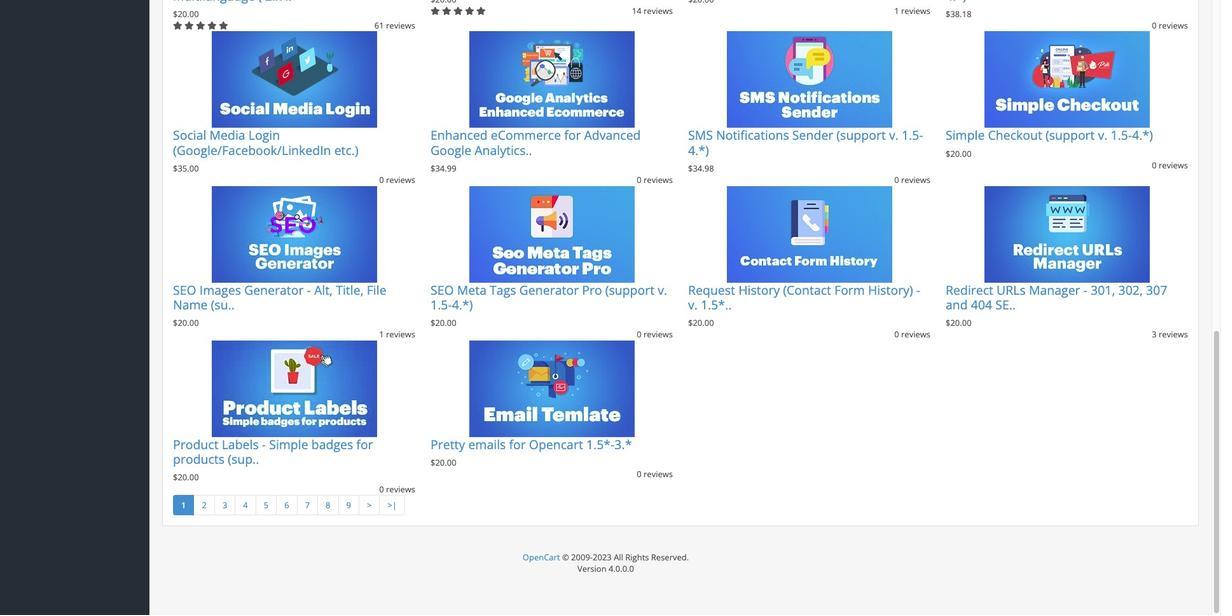 Task type: locate. For each thing, give the bounding box(es) containing it.
2 seo from the left
[[431, 281, 454, 299]]

3 left 4
[[223, 500, 227, 511]]

version
[[578, 564, 607, 575]]

simple checkout (support v. 1.5-4.*) link
[[946, 127, 1153, 144]]

0 for product labels - simple badges for products (sup..
[[379, 484, 384, 495]]

simple inside product labels - simple badges for products (sup.. $20.00
[[269, 436, 308, 453]]

generator left alt,
[[244, 281, 304, 299]]

seo left images at the top left
[[173, 281, 196, 299]]

1 horizontal spatial seo
[[431, 281, 454, 299]]

(support right checkout
[[1046, 127, 1095, 144]]

all
[[614, 552, 623, 564]]

analytics..
[[475, 142, 532, 159]]

1 left $38.18
[[894, 5, 899, 16]]

2 generator from the left
[[519, 281, 579, 299]]

0 horizontal spatial for
[[356, 436, 373, 453]]

checkout
[[988, 127, 1042, 144]]

1 left 2
[[181, 500, 186, 511]]

1 horizontal spatial generator
[[519, 281, 579, 299]]

generator left pro
[[519, 281, 579, 299]]

seo inside seo meta tags generator pro (support v. 1.5-4.*) $20.00
[[431, 281, 454, 299]]

0 horizontal spatial 4.*)
[[452, 296, 473, 313]]

6 link
[[276, 495, 297, 516]]

for right badges at the bottom
[[356, 436, 373, 453]]

0 reviews for enhanced ecommerce for advanced google analytics..
[[637, 174, 673, 186]]

for
[[564, 127, 581, 144], [356, 436, 373, 453], [509, 436, 526, 453]]

1 down file
[[379, 329, 384, 341]]

1 reviews left $38.18
[[894, 5, 931, 16]]

for left 'advanced' on the top of the page
[[564, 127, 581, 144]]

0 horizontal spatial 1.5-
[[431, 296, 452, 313]]

product labels - simple badges for products (sup.. image
[[211, 341, 377, 437]]

(support
[[837, 127, 886, 144], [1046, 127, 1095, 144], [605, 281, 655, 299]]

- inside product labels - simple badges for products (sup.. $20.00
[[262, 436, 266, 453]]

0 horizontal spatial (support
[[605, 281, 655, 299]]

(support inside sms notifications sender (support v. 1.5- 4.*) $34.98
[[837, 127, 886, 144]]

0 horizontal spatial 1 reviews
[[379, 329, 415, 341]]

0 vertical spatial 1 reviews
[[894, 5, 931, 16]]

reviews
[[644, 5, 673, 16], [901, 5, 931, 16], [386, 20, 415, 31], [1159, 20, 1188, 31], [1159, 160, 1188, 171], [386, 174, 415, 186], [644, 174, 673, 186], [901, 174, 931, 186], [386, 329, 415, 341], [644, 329, 673, 341], [901, 329, 931, 341], [1159, 329, 1188, 341], [644, 469, 673, 480], [386, 484, 415, 495]]

seo for 1.5-
[[431, 281, 454, 299]]

0 reviews
[[1152, 20, 1188, 31], [379, 174, 415, 186], [637, 174, 673, 186], [894, 174, 931, 186], [637, 329, 673, 341], [894, 329, 931, 341], [379, 484, 415, 495]]

etc.)
[[334, 142, 359, 159]]

simple left checkout
[[946, 127, 985, 144]]

generator
[[244, 281, 304, 299], [519, 281, 579, 299]]

seo meta tags generator pro (support v. 1.5-4.*) $20.00
[[431, 281, 667, 329]]

-
[[307, 281, 311, 299], [916, 281, 920, 299], [1084, 281, 1088, 299], [262, 436, 266, 453]]

1 reviews
[[894, 5, 931, 16], [379, 329, 415, 341]]

1 generator from the left
[[244, 281, 304, 299]]

name
[[173, 296, 208, 313]]

pretty emails for opencart 1.5*-3.* image
[[469, 341, 634, 437]]

seo for name
[[173, 281, 196, 299]]

(su..
[[211, 296, 235, 313]]

star image
[[431, 7, 440, 15], [442, 7, 451, 15], [454, 7, 463, 15], [465, 7, 474, 15], [173, 22, 182, 30], [184, 22, 194, 30], [196, 22, 205, 30], [207, 22, 217, 30], [219, 22, 228, 30]]

9
[[346, 500, 351, 511]]

2 horizontal spatial 4.*)
[[1132, 127, 1153, 144]]

enhanced
[[431, 127, 488, 144]]

2 horizontal spatial for
[[564, 127, 581, 144]]

1 reviews down file
[[379, 329, 415, 341]]

reviews inside pretty emails for opencart 1.5*-3.* $20.00 0 reviews
[[644, 469, 673, 480]]

and
[[946, 296, 968, 313]]

0 reviews for request history (contact form history) - v. 1.5*..
[[894, 329, 931, 341]]

simple
[[946, 127, 985, 144], [269, 436, 308, 453]]

redirect urls manager - 301, 302, 307 and 404 se.. link
[[946, 281, 1167, 313]]

ecommerce
[[491, 127, 561, 144]]

rights
[[625, 552, 649, 564]]

0 inside "simple checkout (support v. 1.5-4.*) $20.00 0 reviews"
[[1152, 160, 1157, 171]]

8
[[326, 500, 330, 511]]

4 link
[[235, 495, 256, 516]]

0
[[1152, 20, 1157, 31], [1152, 160, 1157, 171], [379, 174, 384, 186], [637, 174, 642, 186], [894, 174, 899, 186], [637, 329, 642, 341], [894, 329, 899, 341], [637, 469, 642, 480], [379, 484, 384, 495]]

4.*) inside "simple checkout (support v. 1.5-4.*) $20.00 0 reviews"
[[1132, 127, 1153, 144]]

simple inside "simple checkout (support v. 1.5-4.*) $20.00 0 reviews"
[[946, 127, 985, 144]]

1 vertical spatial 1
[[379, 329, 384, 341]]

for inside enhanced ecommerce for advanced google analytics.. $34.99
[[564, 127, 581, 144]]

1 horizontal spatial simple
[[946, 127, 985, 144]]

$20.00 inside request history (contact form history) - v. 1.5*.. $20.00
[[688, 318, 714, 329]]

seo images generator - alt, title, file name (su.. image
[[211, 186, 377, 283]]

google
[[431, 142, 471, 159]]

product labels - simple badges for products (sup.. $20.00
[[173, 436, 373, 484]]

sms notifications sender (support v. 1.5-4.*) image
[[727, 31, 892, 128]]

opencart © 2009-2023 all rights reserved. version 4.0.0.0
[[523, 552, 689, 575]]

tags
[[490, 281, 516, 299]]

0 horizontal spatial generator
[[244, 281, 304, 299]]

2 horizontal spatial (support
[[1046, 127, 1095, 144]]

3 down 307
[[1152, 329, 1157, 341]]

- left the "301,"
[[1084, 281, 1088, 299]]

1
[[894, 5, 899, 16], [379, 329, 384, 341], [181, 500, 186, 511]]

>
[[367, 500, 372, 511]]

simple left badges at the bottom
[[269, 436, 308, 453]]

- right the labels
[[262, 436, 266, 453]]

products
[[173, 451, 225, 468]]

request history (contact form history) - v. 1.5*.. link
[[688, 281, 920, 313]]

1 horizontal spatial 3
[[1152, 329, 1157, 341]]

seo left meta
[[431, 281, 454, 299]]

media
[[210, 127, 245, 144]]

sms notifications sender (support v. 1.5- 4.*) link
[[688, 127, 923, 159]]

$20.00 inside pretty emails for opencart 1.5*-3.* $20.00 0 reviews
[[431, 457, 456, 469]]

5
[[264, 500, 269, 511]]

0 horizontal spatial 1
[[181, 500, 186, 511]]

emails
[[468, 436, 506, 453]]

1 vertical spatial 3
[[223, 500, 227, 511]]

$20.00
[[173, 8, 199, 20], [946, 148, 972, 159], [173, 318, 199, 329], [431, 318, 456, 329], [688, 318, 714, 329], [946, 318, 972, 329], [431, 457, 456, 469], [173, 472, 199, 484]]

4.0.0.0
[[609, 564, 634, 575]]

$34.99
[[431, 163, 456, 174]]

- left alt,
[[307, 281, 311, 299]]

- inside seo images generator - alt, title, file name (su.. $20.00
[[307, 281, 311, 299]]

4.*)
[[1132, 127, 1153, 144], [688, 142, 709, 159], [452, 296, 473, 313]]

0 horizontal spatial 3
[[223, 500, 227, 511]]

reserved.
[[651, 552, 689, 564]]

meta
[[457, 281, 487, 299]]

for inside pretty emails for opencart 1.5*-3.* $20.00 0 reviews
[[509, 436, 526, 453]]

1 seo from the left
[[173, 281, 196, 299]]

9 link
[[338, 495, 359, 516]]

4.*) inside sms notifications sender (support v. 1.5- 4.*) $34.98
[[688, 142, 709, 159]]

(support right sender
[[837, 127, 886, 144]]

0 horizontal spatial simple
[[269, 436, 308, 453]]

for for ecommerce
[[564, 127, 581, 144]]

1 vertical spatial simple
[[269, 436, 308, 453]]

social media login (google/facebook/linkedin etc.) $35.00
[[173, 127, 359, 174]]

seo inside seo images generator - alt, title, file name (su.. $20.00
[[173, 281, 196, 299]]

for right emails
[[509, 436, 526, 453]]

$20.00 inside "simple checkout (support v. 1.5-4.*) $20.00 0 reviews"
[[946, 148, 972, 159]]

2
[[202, 500, 207, 511]]

(support right pro
[[605, 281, 655, 299]]

0 vertical spatial 1
[[894, 5, 899, 16]]

0 for sms notifications sender (support v. 1.5- 4.*)
[[894, 174, 899, 186]]

1 horizontal spatial 4.*)
[[688, 142, 709, 159]]

0 reviews for product labels - simple badges for products (sup..
[[379, 484, 415, 495]]

- right history)
[[916, 281, 920, 299]]

1 horizontal spatial for
[[509, 436, 526, 453]]

history
[[739, 281, 780, 299]]

61
[[374, 20, 384, 31]]

v. inside request history (contact form history) - v. 1.5*.. $20.00
[[688, 296, 698, 313]]

0 vertical spatial 3
[[1152, 329, 1157, 341]]

request history (contact form history) - v. 1.5*.. image
[[727, 186, 892, 283]]

0 horizontal spatial seo
[[173, 281, 196, 299]]

opencart
[[529, 436, 583, 453]]

2 horizontal spatial 1.5-
[[1111, 127, 1132, 144]]

1.5- inside "simple checkout (support v. 1.5-4.*) $20.00 0 reviews"
[[1111, 127, 1132, 144]]

3
[[1152, 329, 1157, 341], [223, 500, 227, 511]]

14
[[632, 5, 642, 16]]

0 reviews for social media login (google/facebook/linkedin etc.)
[[379, 174, 415, 186]]

0 vertical spatial simple
[[946, 127, 985, 144]]

1 horizontal spatial 1.5-
[[902, 127, 923, 144]]

v.
[[889, 127, 899, 144], [1098, 127, 1108, 144], [658, 281, 667, 299], [688, 296, 698, 313]]

1.5- inside seo meta tags generator pro (support v. 1.5-4.*) $20.00
[[431, 296, 452, 313]]

1 horizontal spatial (support
[[837, 127, 886, 144]]



Task type: vqa. For each thing, say whether or not it's contained in the screenshot.
(Support within "SEO Meta Tags Generator Pro (support v. 1.5-4.*) $20.00"
yes



Task type: describe. For each thing, give the bounding box(es) containing it.
login
[[249, 127, 280, 144]]

request
[[688, 281, 735, 299]]

badges
[[311, 436, 353, 453]]

(contact
[[783, 281, 831, 299]]

simple checkout (support v. 1.5-4.*) $20.00 0 reviews
[[946, 127, 1188, 171]]

$20.00 inside redirect urls manager - 301, 302, 307 and 404 se.. $20.00
[[946, 318, 972, 329]]

sms notifications sender (support v. 1.5- 4.*) $34.98
[[688, 127, 923, 174]]

2009-
[[571, 552, 593, 564]]

>|
[[388, 500, 397, 511]]

4
[[243, 500, 248, 511]]

simple checkout (support v. 1.5-4.*) image
[[984, 31, 1150, 128]]

0 inside pretty emails for opencart 1.5*-3.* $20.00 0 reviews
[[637, 469, 642, 480]]

manager
[[1029, 281, 1080, 299]]

4.*) inside seo meta tags generator pro (support v. 1.5-4.*) $20.00
[[452, 296, 473, 313]]

sender
[[792, 127, 833, 144]]

2 link
[[194, 495, 215, 516]]

0 for enhanced ecommerce for advanced google analytics..
[[637, 174, 642, 186]]

14 reviews
[[632, 5, 673, 16]]

seo images generator - alt, title, file name (su.. link
[[173, 281, 386, 313]]

generator inside seo images generator - alt, title, file name (su.. $20.00
[[244, 281, 304, 299]]

0 reviews for seo meta tags generator pro (support v. 1.5-4.*)
[[637, 329, 673, 341]]

1 horizontal spatial 1
[[379, 329, 384, 341]]

notifications
[[716, 127, 789, 144]]

3 link
[[214, 495, 236, 516]]

3 for 3 reviews
[[1152, 329, 1157, 341]]

social media login (google/facebook/linkedin etc.) link
[[173, 127, 359, 159]]

seo meta tags generator pro (support v. 1.5-4.*) image
[[469, 186, 634, 283]]

alt,
[[314, 281, 333, 299]]

pro
[[582, 281, 602, 299]]

302,
[[1118, 281, 1143, 299]]

sms
[[688, 127, 713, 144]]

(support inside seo meta tags generator pro (support v. 1.5-4.*) $20.00
[[605, 281, 655, 299]]

for for emails
[[509, 436, 526, 453]]

61 reviews
[[374, 20, 415, 31]]

redirect urls manager - 301, 302, 307 and 404 se.. image
[[984, 186, 1150, 283]]

se..
[[996, 296, 1016, 313]]

pretty emails for opencart 1.5*-3.* link
[[431, 436, 632, 453]]

©
[[562, 552, 569, 564]]

1 horizontal spatial 1 reviews
[[894, 5, 931, 16]]

seo meta tags generator pro (support v. 1.5-4.*) link
[[431, 281, 667, 313]]

form
[[835, 281, 865, 299]]

labels
[[222, 436, 259, 453]]

5 link
[[256, 495, 277, 516]]

2023
[[593, 552, 612, 564]]

>| link
[[379, 495, 405, 516]]

1.5*-
[[586, 436, 615, 453]]

0 for seo meta tags generator pro (support v. 1.5-4.*)
[[637, 329, 642, 341]]

404
[[971, 296, 992, 313]]

> link
[[359, 495, 380, 516]]

pretty
[[431, 436, 465, 453]]

- inside redirect urls manager - 301, 302, 307 and 404 se.. $20.00
[[1084, 281, 1088, 299]]

3.*
[[615, 436, 632, 453]]

0 for request history (contact form history) - v. 1.5*..
[[894, 329, 899, 341]]

$20.00 inside seo images generator - alt, title, file name (su.. $20.00
[[173, 318, 199, 329]]

$20.00 inside product labels - simple badges for products (sup.. $20.00
[[173, 472, 199, 484]]

$34.98
[[688, 163, 714, 174]]

2 horizontal spatial 1
[[894, 5, 899, 16]]

enhanced ecommerce for advanced google analytics.. link
[[431, 127, 641, 159]]

redirect urls manager - 301, 302, 307 and 404 se.. $20.00
[[946, 281, 1167, 329]]

307
[[1146, 281, 1167, 299]]

7
[[305, 500, 310, 511]]

advanced
[[584, 127, 641, 144]]

(sup..
[[228, 451, 259, 468]]

$35.00
[[173, 163, 199, 174]]

$38.18
[[946, 8, 972, 20]]

1.5*..
[[701, 296, 732, 313]]

star image
[[476, 7, 486, 15]]

3 reviews
[[1152, 329, 1188, 341]]

2 vertical spatial 1
[[181, 500, 186, 511]]

enhanced ecommerce for advanced google analytics.. image
[[469, 31, 634, 128]]

reviews inside "simple checkout (support v. 1.5-4.*) $20.00 0 reviews"
[[1159, 160, 1188, 171]]

for inside product labels - simple badges for products (sup.. $20.00
[[356, 436, 373, 453]]

opencart
[[523, 552, 560, 564]]

social
[[173, 127, 206, 144]]

product labels - simple badges for products (sup.. link
[[173, 436, 373, 468]]

0 for social media login (google/facebook/linkedin etc.)
[[379, 174, 384, 186]]

v. inside sms notifications sender (support v. 1.5- 4.*) $34.98
[[889, 127, 899, 144]]

1.5- inside sms notifications sender (support v. 1.5- 4.*) $34.98
[[902, 127, 923, 144]]

$20.00 inside seo meta tags generator pro (support v. 1.5-4.*) $20.00
[[431, 318, 456, 329]]

opencart link
[[523, 552, 560, 564]]

generator inside seo meta tags generator pro (support v. 1.5-4.*) $20.00
[[519, 281, 579, 299]]

urls
[[997, 281, 1026, 299]]

history)
[[868, 281, 913, 299]]

301,
[[1091, 281, 1115, 299]]

v. inside "simple checkout (support v. 1.5-4.*) $20.00 0 reviews"
[[1098, 127, 1108, 144]]

(support inside "simple checkout (support v. 1.5-4.*) $20.00 0 reviews"
[[1046, 127, 1095, 144]]

6
[[284, 500, 289, 511]]

8 link
[[317, 495, 339, 516]]

enhanced ecommerce for advanced google analytics.. $34.99
[[431, 127, 641, 174]]

(google/facebook/linkedin
[[173, 142, 331, 159]]

social media login (google/facebook/linkedin etc.) image
[[211, 31, 377, 128]]

pretty emails for opencart 1.5*-3.* $20.00 0 reviews
[[431, 436, 673, 480]]

seo images generator - alt, title, file name (su.. $20.00
[[173, 281, 386, 329]]

3 for 3
[[223, 500, 227, 511]]

v. inside seo meta tags generator pro (support v. 1.5-4.*) $20.00
[[658, 281, 667, 299]]

redirect
[[946, 281, 994, 299]]

file
[[367, 281, 386, 299]]

0 reviews for sms notifications sender (support v. 1.5- 4.*)
[[894, 174, 931, 186]]

7 link
[[297, 495, 318, 516]]

- inside request history (contact form history) - v. 1.5*.. $20.00
[[916, 281, 920, 299]]

1 vertical spatial 1 reviews
[[379, 329, 415, 341]]

request history (contact form history) - v. 1.5*.. $20.00
[[688, 281, 920, 329]]

title,
[[336, 281, 364, 299]]

product
[[173, 436, 219, 453]]



